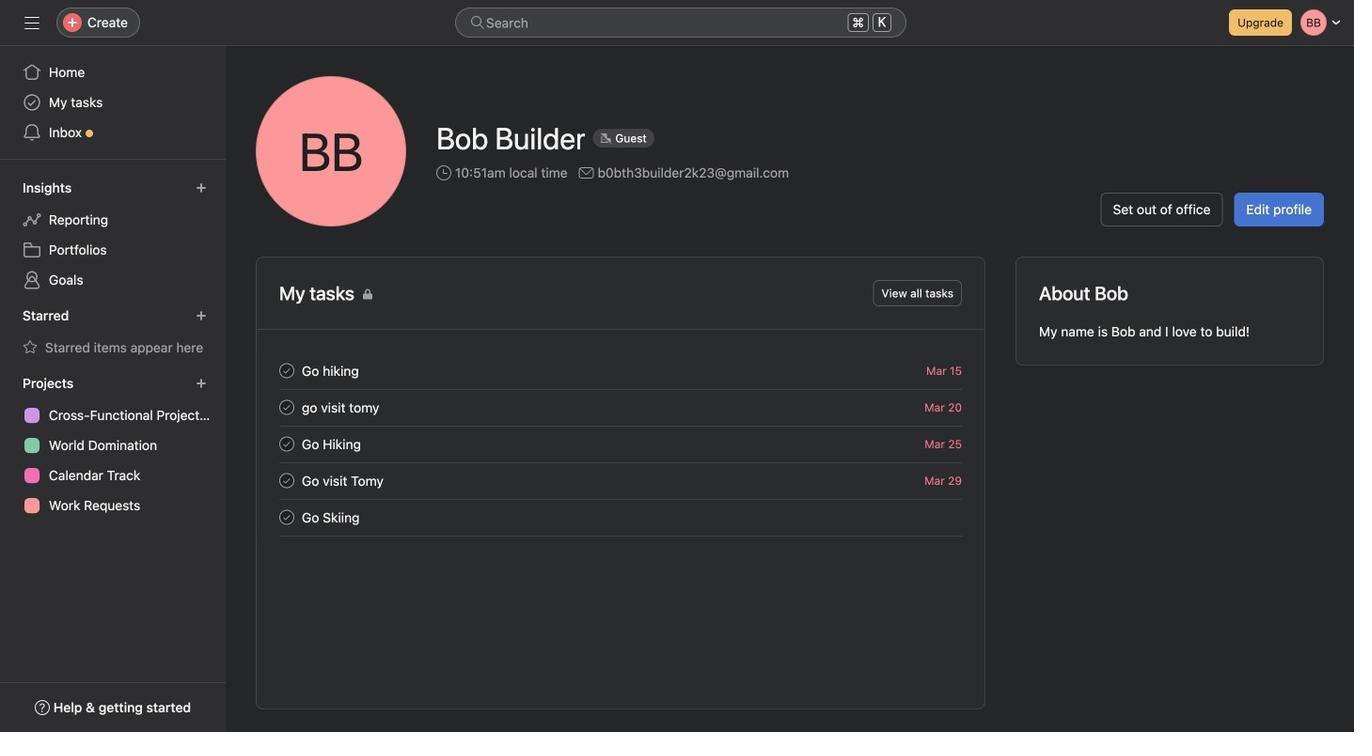 Task type: locate. For each thing, give the bounding box(es) containing it.
list item
[[257, 353, 985, 389], [257, 389, 985, 426], [257, 426, 985, 463], [257, 463, 985, 500], [257, 500, 985, 536]]

5 mark complete image from the top
[[276, 507, 298, 529]]

0 vertical spatial mark complete checkbox
[[276, 433, 298, 456]]

0 vertical spatial mark complete checkbox
[[276, 360, 298, 382]]

mark complete image
[[276, 360, 298, 382], [276, 397, 298, 419], [276, 433, 298, 456], [276, 470, 298, 492], [276, 507, 298, 529]]

2 vertical spatial mark complete checkbox
[[276, 470, 298, 492]]

1 vertical spatial mark complete checkbox
[[276, 397, 298, 419]]

Mark complete checkbox
[[276, 433, 298, 456], [276, 507, 298, 529]]

3 mark complete image from the top
[[276, 433, 298, 456]]

2 mark complete checkbox from the top
[[276, 507, 298, 529]]

None field
[[455, 8, 907, 38]]

insights element
[[0, 171, 226, 299]]

new insights image
[[196, 182, 207, 194]]

1 vertical spatial mark complete checkbox
[[276, 507, 298, 529]]

starred element
[[0, 299, 226, 367]]

Mark complete checkbox
[[276, 360, 298, 382], [276, 397, 298, 419], [276, 470, 298, 492]]

hide sidebar image
[[24, 15, 40, 30]]

2 list item from the top
[[257, 389, 985, 426]]

1 list item from the top
[[257, 353, 985, 389]]

1 mark complete checkbox from the top
[[276, 433, 298, 456]]

3 mark complete checkbox from the top
[[276, 470, 298, 492]]



Task type: vqa. For each thing, say whether or not it's contained in the screenshot.
bottom Mark complete icon
yes



Task type: describe. For each thing, give the bounding box(es) containing it.
2 mark complete image from the top
[[276, 397, 298, 419]]

3 list item from the top
[[257, 426, 985, 463]]

2 mark complete checkbox from the top
[[276, 397, 298, 419]]

global element
[[0, 46, 226, 159]]

Search tasks, projects, and more text field
[[455, 8, 907, 38]]

1 mark complete checkbox from the top
[[276, 360, 298, 382]]

new project or portfolio image
[[196, 378, 207, 389]]

1 mark complete image from the top
[[276, 360, 298, 382]]

4 list item from the top
[[257, 463, 985, 500]]

projects element
[[0, 367, 226, 525]]

5 list item from the top
[[257, 500, 985, 536]]

4 mark complete image from the top
[[276, 470, 298, 492]]

mark complete checkbox for third list item from the top
[[276, 433, 298, 456]]

add items to starred image
[[196, 310, 207, 322]]

mark complete checkbox for first list item from the bottom of the page
[[276, 507, 298, 529]]



